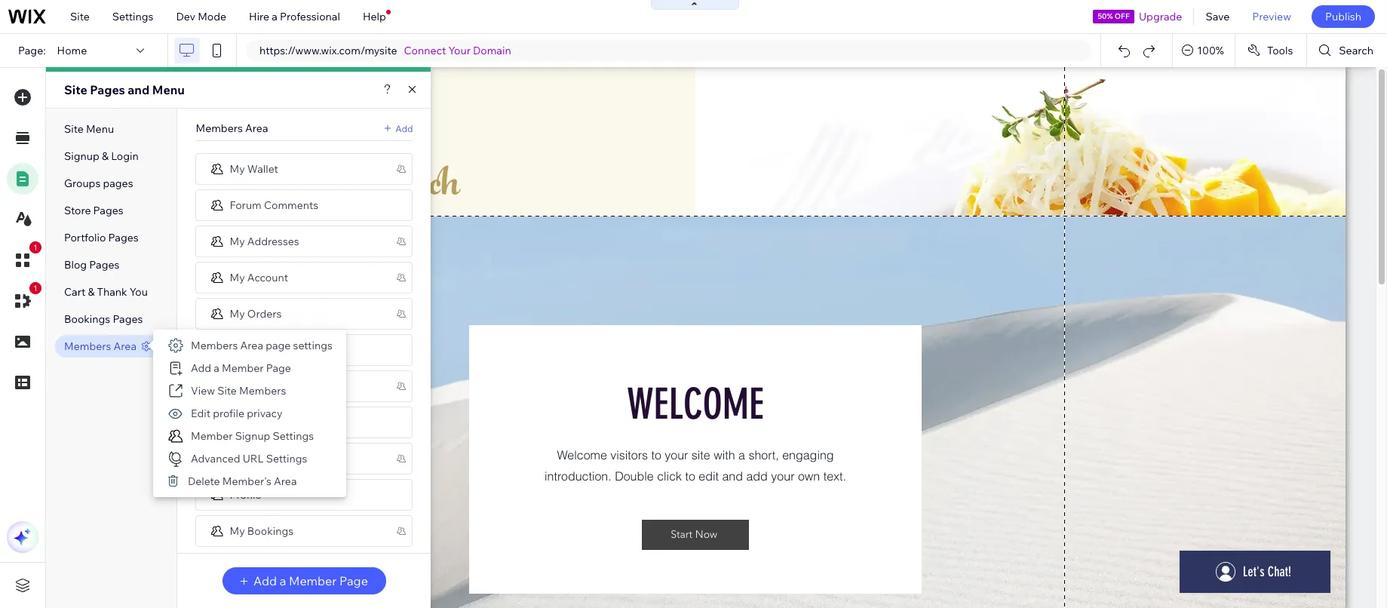 Task type: locate. For each thing, give the bounding box(es) containing it.
pages up portfolio pages
[[93, 204, 124, 217]]

tools button
[[1236, 34, 1307, 67]]

forum for forum comments
[[230, 198, 262, 212]]

bookings down profile
[[247, 524, 294, 538]]

0 vertical spatial add a member page
[[191, 361, 291, 375]]

site up profile
[[217, 384, 237, 398]]

add a member page down my bookings
[[254, 574, 368, 589]]

bookings pages
[[64, 312, 143, 326]]

0 horizontal spatial add
[[191, 361, 211, 375]]

1 vertical spatial &
[[88, 285, 95, 299]]

pages right portfolio
[[108, 231, 139, 245]]

menu right and on the left of page
[[152, 82, 185, 97]]

my left orders
[[230, 307, 245, 320]]

1 forum from the top
[[230, 198, 262, 212]]

member down my bookings
[[289, 574, 337, 589]]

0 vertical spatial &
[[102, 149, 109, 163]]

1 vertical spatial menu
[[86, 122, 114, 136]]

pages left and on the left of page
[[90, 82, 125, 97]]

4 my from the top
[[230, 307, 245, 320]]

members
[[196, 122, 243, 135], [191, 339, 238, 352], [64, 340, 111, 353], [239, 384, 286, 398]]

& right cart
[[88, 285, 95, 299]]

50%
[[1098, 11, 1114, 21]]

signup
[[64, 149, 99, 163], [235, 429, 270, 443]]

& for signup
[[102, 149, 109, 163]]

blog
[[64, 258, 87, 272]]

1 vertical spatial bookings
[[247, 524, 294, 538]]

&
[[102, 149, 109, 163], [88, 285, 95, 299]]

1 vertical spatial forum
[[230, 415, 262, 429]]

add inside button
[[254, 574, 277, 589]]

members area up my wallet
[[196, 122, 268, 135]]

area down notifications at the bottom of page
[[274, 475, 297, 488]]

groups pages
[[64, 177, 133, 190]]

groups
[[64, 177, 101, 190]]

forum for forum posts
[[230, 415, 262, 429]]

page
[[266, 361, 291, 375], [340, 574, 368, 589]]

area left page
[[240, 339, 263, 352]]

forum down my wallet
[[230, 198, 262, 212]]

my for my addresses
[[230, 234, 245, 248]]

my left addresses
[[230, 234, 245, 248]]

0 horizontal spatial signup
[[64, 149, 99, 163]]

a
[[272, 10, 278, 23], [214, 361, 220, 375], [280, 574, 286, 589]]

member
[[222, 361, 264, 375], [191, 429, 233, 443], [289, 574, 337, 589]]

2 forum from the top
[[230, 415, 262, 429]]

0 vertical spatial menu
[[152, 82, 185, 97]]

1 horizontal spatial &
[[102, 149, 109, 163]]

settings
[[112, 10, 154, 23], [230, 379, 271, 393], [273, 429, 314, 443], [266, 452, 307, 466]]

page inside button
[[340, 574, 368, 589]]

1 vertical spatial page
[[340, 574, 368, 589]]

portfolio
[[64, 231, 106, 245]]

1 my from the top
[[230, 162, 245, 175]]

members area page settings
[[191, 339, 333, 352]]

0 horizontal spatial &
[[88, 285, 95, 299]]

0 vertical spatial member
[[222, 361, 264, 375]]

add a member page button
[[223, 568, 386, 595]]

view
[[191, 384, 215, 398]]

members up my wallet
[[196, 122, 243, 135]]

a down my bookings
[[280, 574, 286, 589]]

and
[[128, 82, 150, 97]]

100%
[[1198, 44, 1225, 57]]

2 vertical spatial member
[[289, 574, 337, 589]]

1 horizontal spatial members area
[[196, 122, 268, 135]]

member down followers
[[222, 361, 264, 375]]

menu
[[152, 82, 185, 97], [86, 122, 114, 136]]

forum
[[230, 198, 262, 212], [230, 415, 262, 429]]

forum posts
[[230, 415, 291, 429]]

site
[[70, 10, 90, 23], [64, 82, 87, 97], [64, 122, 84, 136], [217, 384, 237, 398]]

2 horizontal spatial a
[[280, 574, 286, 589]]

1 vertical spatial members area
[[64, 340, 137, 353]]

publish button
[[1312, 5, 1376, 28]]

my left account
[[230, 271, 245, 284]]

0 vertical spatial forum
[[230, 198, 262, 212]]

upgrade
[[1140, 10, 1183, 23]]

0 vertical spatial members area
[[196, 122, 268, 135]]

mode
[[198, 10, 226, 23]]

my wallet
[[230, 162, 278, 175]]

https://www.wix.com/mysite connect your domain
[[260, 44, 511, 57]]

bookings down cart
[[64, 312, 110, 326]]

my down profile
[[230, 524, 245, 538]]

member up advanced
[[191, 429, 233, 443]]

1 vertical spatial member
[[191, 429, 233, 443]]

0 horizontal spatial menu
[[86, 122, 114, 136]]

site menu
[[64, 122, 114, 136]]

you
[[130, 285, 148, 299]]

members area
[[196, 122, 268, 135], [64, 340, 137, 353]]

cart & thank you
[[64, 285, 148, 299]]

a right hire
[[272, 10, 278, 23]]

1 horizontal spatial bookings
[[247, 524, 294, 538]]

pages up cart & thank you
[[89, 258, 120, 272]]

1 horizontal spatial page
[[340, 574, 368, 589]]

domain
[[473, 44, 511, 57]]

1 vertical spatial a
[[214, 361, 220, 375]]

2 my from the top
[[230, 234, 245, 248]]

1 horizontal spatial a
[[272, 10, 278, 23]]

pages
[[90, 82, 125, 97], [93, 204, 124, 217], [108, 231, 139, 245], [89, 258, 120, 272], [113, 312, 143, 326]]

save button
[[1195, 0, 1242, 33]]

1 vertical spatial signup
[[235, 429, 270, 443]]

add a member page down followers
[[191, 361, 291, 375]]

settings
[[293, 339, 333, 352]]

area
[[245, 122, 268, 135], [240, 339, 263, 352], [114, 340, 137, 353], [274, 475, 297, 488]]

bookings
[[64, 312, 110, 326], [247, 524, 294, 538]]

publish
[[1326, 10, 1362, 23]]

2 horizontal spatial add
[[396, 123, 413, 134]]

orders
[[247, 307, 282, 320]]

site pages and menu
[[64, 82, 185, 97]]

2 vertical spatial add
[[254, 574, 277, 589]]

my left wallet
[[230, 162, 245, 175]]

5 my from the top
[[230, 524, 245, 538]]

0 vertical spatial add
[[396, 123, 413, 134]]

site down home
[[64, 82, 87, 97]]

menu up signup & login
[[86, 122, 114, 136]]

2 vertical spatial a
[[280, 574, 286, 589]]

edit profile privacy
[[191, 407, 283, 420]]

pages down the you
[[113, 312, 143, 326]]

search
[[1340, 44, 1374, 57]]

site for site menu
[[64, 122, 84, 136]]

site up signup & login
[[64, 122, 84, 136]]

& left login
[[102, 149, 109, 163]]

privacy
[[247, 407, 283, 420]]

site up home
[[70, 10, 90, 23]]

50% off
[[1098, 11, 1130, 21]]

professional
[[280, 10, 340, 23]]

add a member page
[[191, 361, 291, 375], [254, 574, 368, 589]]

wallet
[[247, 162, 278, 175]]

signup down forum posts
[[235, 429, 270, 443]]

view site members
[[191, 384, 286, 398]]

thank
[[97, 285, 127, 299]]

area up my wallet
[[245, 122, 268, 135]]

dev mode
[[176, 10, 226, 23]]

add a member page inside button
[[254, 574, 368, 589]]

add
[[396, 123, 413, 134], [191, 361, 211, 375], [254, 574, 277, 589]]

signup up the groups
[[64, 149, 99, 163]]

1 horizontal spatial signup
[[235, 429, 270, 443]]

0 horizontal spatial page
[[266, 361, 291, 375]]

dev
[[176, 10, 195, 23]]

site for site
[[70, 10, 90, 23]]

home
[[57, 44, 87, 57]]

a up view
[[214, 361, 220, 375]]

0 vertical spatial bookings
[[64, 312, 110, 326]]

1 horizontal spatial add
[[254, 574, 277, 589]]

0 vertical spatial page
[[266, 361, 291, 375]]

1 vertical spatial add a member page
[[254, 574, 368, 589]]

0 horizontal spatial members area
[[64, 340, 137, 353]]

members area down bookings pages
[[64, 340, 137, 353]]

forum up member signup settings
[[230, 415, 262, 429]]

my
[[230, 162, 245, 175], [230, 234, 245, 248], [230, 271, 245, 284], [230, 307, 245, 320], [230, 524, 245, 538]]

your
[[449, 44, 471, 57]]

member inside button
[[289, 574, 337, 589]]

my for my wallet
[[230, 162, 245, 175]]

3 my from the top
[[230, 271, 245, 284]]

a inside button
[[280, 574, 286, 589]]



Task type: vqa. For each thing, say whether or not it's contained in the screenshot.
"Wix Forum Create communities, discuss, and drive traffic"
no



Task type: describe. For each thing, give the bounding box(es) containing it.
my account
[[230, 271, 288, 284]]

members down bookings pages
[[64, 340, 111, 353]]

hire a professional
[[249, 10, 340, 23]]

member signup settings
[[191, 429, 314, 443]]

settings down posts
[[273, 429, 314, 443]]

1 horizontal spatial menu
[[152, 82, 185, 97]]

delete
[[188, 475, 220, 488]]

posts
[[264, 415, 291, 429]]

0 horizontal spatial bookings
[[64, 312, 110, 326]]

my bookings
[[230, 524, 294, 538]]

my addresses
[[230, 234, 299, 248]]

site for site pages and menu
[[64, 82, 87, 97]]

1 vertical spatial add
[[191, 361, 211, 375]]

login
[[111, 149, 139, 163]]

member's
[[222, 475, 272, 488]]

https://www.wix.com/mysite
[[260, 44, 397, 57]]

advanced
[[191, 452, 240, 466]]

my for my orders
[[230, 307, 245, 320]]

my for my account
[[230, 271, 245, 284]]

comments
[[264, 198, 319, 212]]

members up view
[[191, 339, 238, 352]]

pages for site
[[90, 82, 125, 97]]

my orders
[[230, 307, 282, 320]]

off
[[1115, 11, 1130, 21]]

account
[[247, 271, 288, 284]]

tools
[[1268, 44, 1294, 57]]

connect
[[404, 44, 446, 57]]

advanced url settings
[[191, 452, 307, 466]]

pages for bookings
[[113, 312, 143, 326]]

profile
[[213, 407, 245, 420]]

pages for blog
[[89, 258, 120, 272]]

settings right url at the left
[[266, 452, 307, 466]]

preview button
[[1242, 0, 1303, 33]]

settings left dev
[[112, 10, 154, 23]]

help
[[363, 10, 386, 23]]

pages
[[103, 177, 133, 190]]

followers
[[230, 343, 277, 357]]

0 horizontal spatial a
[[214, 361, 220, 375]]

blog pages
[[64, 258, 120, 272]]

save
[[1206, 10, 1230, 23]]

profile
[[230, 488, 262, 501]]

cart
[[64, 285, 85, 299]]

pages for store
[[93, 204, 124, 217]]

addresses
[[247, 234, 299, 248]]

store pages
[[64, 204, 124, 217]]

search button
[[1308, 34, 1388, 67]]

preview
[[1253, 10, 1292, 23]]

forum comments
[[230, 198, 319, 212]]

notifications
[[230, 452, 293, 465]]

pages for portfolio
[[108, 231, 139, 245]]

portfolio pages
[[64, 231, 139, 245]]

page
[[266, 339, 291, 352]]

signup & login
[[64, 149, 139, 163]]

store
[[64, 204, 91, 217]]

area down bookings pages
[[114, 340, 137, 353]]

url
[[243, 452, 264, 466]]

my for my bookings
[[230, 524, 245, 538]]

0 vertical spatial a
[[272, 10, 278, 23]]

0 vertical spatial signup
[[64, 149, 99, 163]]

delete member's area
[[188, 475, 297, 488]]

& for cart
[[88, 285, 95, 299]]

settings up edit profile privacy
[[230, 379, 271, 393]]

members up privacy
[[239, 384, 286, 398]]

100% button
[[1174, 34, 1235, 67]]

hire
[[249, 10, 270, 23]]

edit
[[191, 407, 211, 420]]



